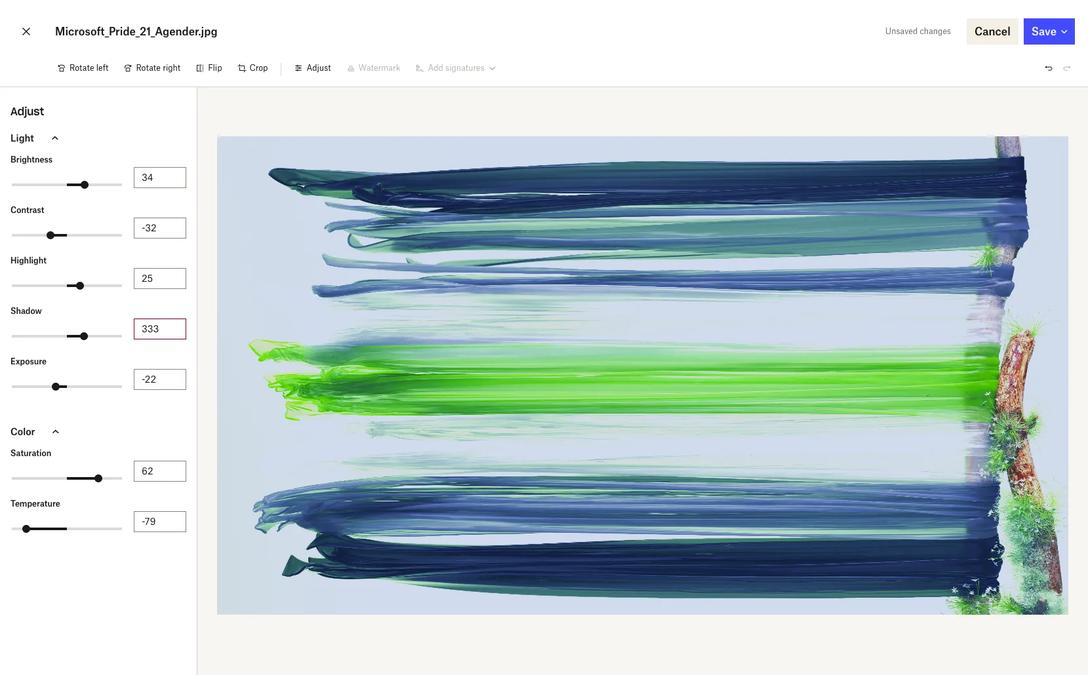 Task type: locate. For each thing, give the bounding box(es) containing it.
Saturation number field
[[142, 464, 178, 479]]

unsaved
[[886, 26, 918, 36]]

adjust right crop
[[307, 63, 331, 73]]

Shadow range field
[[12, 335, 122, 338]]

1 horizontal spatial adjust
[[307, 63, 331, 73]]

Contrast range field
[[12, 234, 122, 237]]

adjust button
[[287, 58, 339, 79]]

rotate inside button
[[70, 63, 94, 73]]

microsoft_pride_21_agender.jpg
[[55, 25, 218, 38]]

Saturation range field
[[12, 478, 122, 480]]

1 rotate from the left
[[70, 63, 94, 73]]

1 horizontal spatial rotate
[[136, 63, 161, 73]]

rotate right
[[136, 63, 181, 73]]

flip
[[208, 63, 222, 73]]

save
[[1032, 25, 1057, 38]]

light button
[[0, 123, 197, 154]]

brightness
[[10, 155, 53, 165]]

rotate
[[70, 63, 94, 73], [136, 63, 161, 73]]

0 horizontal spatial rotate
[[70, 63, 94, 73]]

rotate inside button
[[136, 63, 161, 73]]

save button
[[1024, 18, 1075, 45]]

shadow
[[10, 306, 42, 316]]

1 vertical spatial adjust
[[10, 105, 44, 118]]

None field
[[0, 0, 101, 14]]

saturation
[[10, 449, 51, 459]]

adjust inside adjust button
[[307, 63, 331, 73]]

rotate left left
[[70, 63, 94, 73]]

highlight
[[10, 256, 46, 266]]

Temperature number field
[[142, 515, 178, 529]]

0 horizontal spatial adjust
[[10, 105, 44, 118]]

rotate left
[[70, 63, 109, 73]]

crop
[[250, 63, 268, 73]]

Exposure number field
[[142, 373, 178, 387]]

Highlight range field
[[12, 285, 122, 287]]

adjust
[[307, 63, 331, 73], [10, 105, 44, 118]]

2 rotate from the left
[[136, 63, 161, 73]]

flip button
[[188, 58, 230, 79]]

close image
[[18, 21, 34, 42]]

adjust up 'light'
[[10, 105, 44, 118]]

right
[[163, 63, 181, 73]]

color button
[[0, 417, 197, 447]]

0 vertical spatial adjust
[[307, 63, 331, 73]]

rotate left 'right'
[[136, 63, 161, 73]]

rotate for rotate right
[[136, 63, 161, 73]]

Brightness range field
[[12, 184, 122, 186]]

cancel button
[[967, 18, 1019, 45]]

crop button
[[230, 58, 276, 79]]



Task type: vqa. For each thing, say whether or not it's contained in the screenshot.
send feedback BUTTON
no



Task type: describe. For each thing, give the bounding box(es) containing it.
Shadow number field
[[142, 322, 178, 337]]

Exposure range field
[[12, 386, 122, 388]]

color
[[10, 426, 35, 437]]

Highlight number field
[[142, 272, 178, 286]]

left
[[96, 63, 109, 73]]

changes
[[920, 26, 951, 36]]

cancel
[[975, 25, 1011, 38]]

Contrast number field
[[142, 221, 178, 236]]

Temperature range field
[[12, 528, 122, 531]]

unsaved changes
[[886, 26, 951, 36]]

rotate left button
[[50, 58, 116, 79]]

rotate right button
[[116, 58, 188, 79]]

temperature
[[10, 499, 60, 509]]

light
[[10, 132, 34, 143]]

rotate for rotate left
[[70, 63, 94, 73]]

contrast
[[10, 205, 44, 215]]

Brightness number field
[[142, 171, 178, 185]]

exposure
[[10, 357, 47, 367]]



